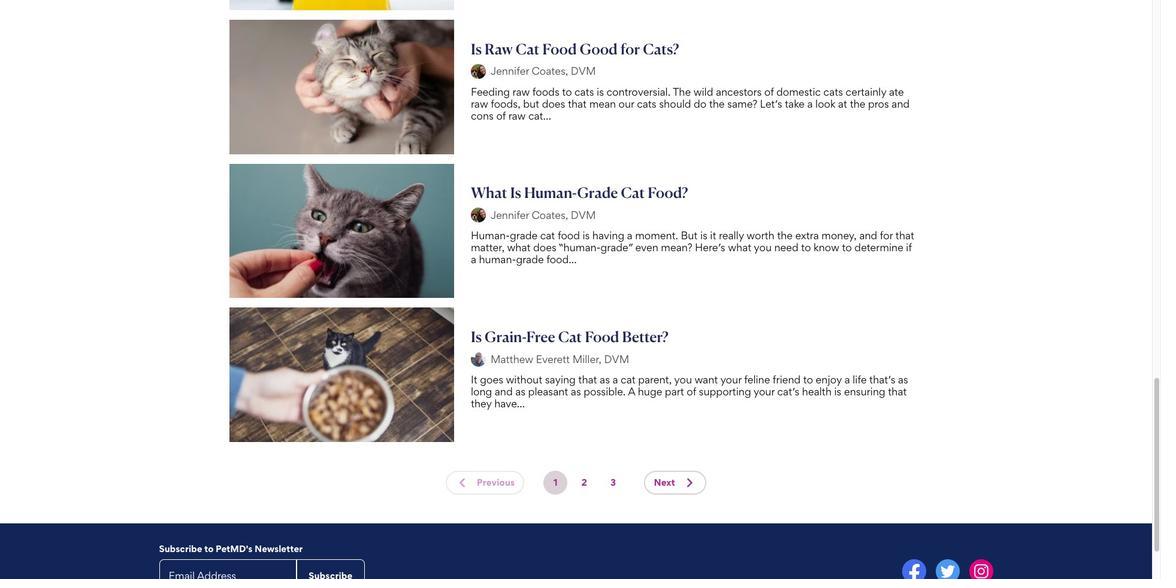 Task type: vqa. For each thing, say whether or not it's contained in the screenshot.
left what
yes



Task type: locate. For each thing, give the bounding box(es) containing it.
cons
[[471, 109, 494, 122]]

coates, up foods
[[532, 65, 568, 77]]

is for grain-
[[471, 328, 482, 346]]

by image down what
[[471, 208, 486, 223]]

to inside feeding raw foods to cats is controversial. the wild ancestors of domestic cats certainly ate raw foods, but does that mean our cats should do the same? let's take a look at the pros and cons of raw cat...
[[562, 85, 572, 98]]

to
[[562, 85, 572, 98], [801, 242, 811, 254], [842, 242, 852, 254], [803, 374, 813, 386], [204, 544, 214, 555]]

2 horizontal spatial cat
[[621, 184, 645, 202]]

1 what from the left
[[507, 242, 531, 254]]

what right it
[[728, 242, 751, 254]]

0 vertical spatial dvm
[[571, 65, 596, 77]]

feeding raw foods to cats is controversial. the wild ancestors of domestic cats certainly ate raw foods, but does that mean our cats should do the same? let's take a look at the pros and cons of raw cat...
[[471, 85, 910, 122]]

does right but
[[542, 97, 565, 110]]

1 horizontal spatial of
[[687, 386, 696, 398]]

does
[[542, 97, 565, 110], [533, 242, 556, 254]]

does inside feeding raw foods to cats is controversial. the wild ancestors of domestic cats certainly ate raw foods, but does that mean our cats should do the same? let's take a look at the pros and cons of raw cat...
[[542, 97, 565, 110]]

1 horizontal spatial food
[[585, 328, 619, 346]]

1 jennifer coates, dvm from the top
[[491, 65, 596, 77]]

certainly
[[846, 85, 886, 98]]

dvm right miller,
[[604, 353, 629, 366]]

is grain-free cat food better?
[[471, 328, 668, 346]]

and right long
[[495, 386, 513, 398]]

good
[[580, 40, 618, 58]]

is
[[597, 85, 604, 98], [583, 230, 590, 242], [700, 230, 707, 242], [834, 386, 841, 398]]

what
[[507, 242, 531, 254], [728, 242, 751, 254]]

2 vertical spatial cat
[[558, 328, 582, 346]]

newsletter
[[255, 544, 303, 555]]

you left need at the top
[[754, 242, 772, 254]]

long
[[471, 386, 492, 398]]

goes
[[480, 374, 503, 386]]

1 by image from the top
[[471, 208, 486, 223]]

dvm down is raw cat food good for cats?
[[571, 65, 596, 77]]

to left "petmd's"
[[204, 544, 214, 555]]

matthew
[[491, 353, 533, 366]]

have...
[[494, 398, 525, 410]]

need
[[774, 242, 798, 254]]

a right take
[[807, 97, 813, 110]]

does left food
[[533, 242, 556, 254]]

0 vertical spatial for
[[621, 40, 640, 58]]

cat left food?
[[621, 184, 645, 202]]

human- up food
[[524, 184, 577, 202]]

0 horizontal spatial what
[[507, 242, 531, 254]]

0 horizontal spatial cat
[[516, 40, 539, 58]]

human- up human-
[[471, 230, 510, 242]]

2 coates, from the top
[[532, 209, 568, 222]]

coates,
[[532, 65, 568, 77], [532, 209, 568, 222]]

is inside it goes without saying that as a cat parent, you want your feline friend to enjoy a life that's as long and as pleasant as possible. a huge part of supporting your cat's health is ensuring that they have...
[[834, 386, 841, 398]]

0 vertical spatial jennifer coates, dvm
[[491, 65, 596, 77]]

but
[[681, 230, 698, 242]]

friend
[[773, 374, 801, 386]]

a left human-
[[471, 254, 476, 266]]

of
[[764, 85, 774, 98], [496, 109, 506, 122], [687, 386, 696, 398]]

jennifer down what
[[491, 209, 529, 222]]

for left if
[[880, 230, 893, 242]]

part
[[665, 386, 684, 398]]

feline
[[744, 374, 770, 386]]

by image up it
[[471, 352, 486, 367]]

cats
[[575, 85, 594, 98], [823, 85, 843, 98], [637, 97, 656, 110]]

is raw cat food good for cats?
[[471, 40, 679, 58]]

food left good
[[542, 40, 577, 58]]

cat
[[540, 230, 555, 242], [621, 374, 635, 386]]

2 by image from the top
[[471, 352, 486, 367]]

2 vertical spatial dvm
[[604, 353, 629, 366]]

dvm down the what is human-grade cat food?
[[571, 209, 596, 222]]

that inside the human-grade cat food is having a moment. but is it really worth the extra money, and for that matter, what does "human-grade" even mean? here's what you need to know to determine if a human-grade food...
[[895, 230, 914, 242]]

by image for is
[[471, 352, 486, 367]]

want
[[695, 374, 718, 386]]

2 jennifer coates, dvm from the top
[[491, 209, 596, 222]]

better?
[[622, 328, 668, 346]]

2 horizontal spatial the
[[850, 97, 865, 110]]

instagram image
[[969, 560, 993, 580]]

subscribe to petmd's newsletter
[[159, 544, 303, 555]]

if
[[906, 242, 912, 254]]

0 vertical spatial cat
[[516, 40, 539, 58]]

0 horizontal spatial you
[[674, 374, 692, 386]]

0 vertical spatial food
[[542, 40, 577, 58]]

cat
[[516, 40, 539, 58], [621, 184, 645, 202], [558, 328, 582, 346]]

cat up 'matthew everett miller, dvm'
[[558, 328, 582, 346]]

to right foods
[[562, 85, 572, 98]]

extra
[[795, 230, 819, 242]]

it
[[710, 230, 716, 242]]

dvm for grade
[[571, 209, 596, 222]]

1 jennifer from the top
[[491, 65, 529, 77]]

1 vertical spatial by image
[[471, 352, 486, 367]]

of right part
[[687, 386, 696, 398]]

next link
[[644, 471, 706, 495]]

it
[[471, 374, 477, 386]]

1 horizontal spatial for
[[880, 230, 893, 242]]

1 horizontal spatial human-
[[524, 184, 577, 202]]

enjoy
[[816, 374, 842, 386]]

is inside feeding raw foods to cats is controversial. the wild ancestors of domestic cats certainly ate raw foods, but does that mean our cats should do the same? let's take a look at the pros and cons of raw cat...
[[597, 85, 604, 98]]

you left want
[[674, 374, 692, 386]]

1 vertical spatial does
[[533, 242, 556, 254]]

of right cons at the left of the page
[[496, 109, 506, 122]]

you inside the human-grade cat food is having a moment. but is it really worth the extra money, and for that matter, what does "human-grade" even mean? here's what you need to know to determine if a human-grade food...
[[754, 242, 772, 254]]

cat left huge
[[621, 374, 635, 386]]

facebook image
[[902, 560, 926, 580]]

for
[[621, 40, 640, 58], [880, 230, 893, 242]]

0 horizontal spatial human-
[[471, 230, 510, 242]]

0 vertical spatial is
[[471, 40, 482, 58]]

jennifer
[[491, 65, 529, 77], [491, 209, 529, 222]]

your
[[720, 374, 741, 386], [753, 386, 775, 398]]

1 vertical spatial coates,
[[532, 209, 568, 222]]

raw left cat...
[[508, 109, 526, 122]]

jennifer coates, dvm up food
[[491, 209, 596, 222]]

is left our
[[597, 85, 604, 98]]

really
[[719, 230, 744, 242]]

jennifer for raw
[[491, 65, 529, 77]]

and right pros at the top of page
[[892, 97, 910, 110]]

human-
[[524, 184, 577, 202], [471, 230, 510, 242]]

is left grain-
[[471, 328, 482, 346]]

None email field
[[159, 560, 297, 580]]

food up miller,
[[585, 328, 619, 346]]

grade up human-
[[510, 230, 538, 242]]

grade left food...
[[516, 254, 544, 266]]

and
[[892, 97, 910, 110], [859, 230, 877, 242], [495, 386, 513, 398]]

twitter image
[[935, 560, 959, 580]]

for left cats?
[[621, 40, 640, 58]]

1 vertical spatial human-
[[471, 230, 510, 242]]

ancestors
[[716, 85, 762, 98]]

is right what
[[510, 184, 521, 202]]

dvm
[[571, 65, 596, 77], [571, 209, 596, 222], [604, 353, 629, 366]]

1 vertical spatial of
[[496, 109, 506, 122]]

grain-
[[485, 328, 526, 346]]

your right want
[[720, 374, 741, 386]]

our
[[619, 97, 634, 110]]

1 vertical spatial cat
[[621, 184, 645, 202]]

1 horizontal spatial cat
[[621, 374, 635, 386]]

of left take
[[764, 85, 774, 98]]

1 horizontal spatial you
[[754, 242, 772, 254]]

2 horizontal spatial and
[[892, 97, 910, 110]]

your left cat's
[[753, 386, 775, 398]]

0 horizontal spatial and
[[495, 386, 513, 398]]

what is human-grade cat food?
[[471, 184, 688, 202]]

is left raw
[[471, 40, 482, 58]]

0 horizontal spatial cat
[[540, 230, 555, 242]]

0 vertical spatial cat
[[540, 230, 555, 242]]

you inside it goes without saying that as a cat parent, you want your feline friend to enjoy a life that's as long and as pleasant as possible. a huge part of supporting your cat's health is ensuring that they have...
[[674, 374, 692, 386]]

by image
[[471, 208, 486, 223], [471, 352, 486, 367]]

0 vertical spatial human-
[[524, 184, 577, 202]]

is right health
[[834, 386, 841, 398]]

food
[[542, 40, 577, 58], [585, 328, 619, 346]]

cats right our
[[637, 97, 656, 110]]

the left extra
[[777, 230, 793, 242]]

cat...
[[528, 109, 551, 122]]

the right do
[[709, 97, 725, 110]]

same?
[[727, 97, 757, 110]]

grade
[[510, 230, 538, 242], [516, 254, 544, 266]]

1 vertical spatial cat
[[621, 374, 635, 386]]

1 horizontal spatial the
[[777, 230, 793, 242]]

human- inside the human-grade cat food is having a moment. but is it really worth the extra money, and for that matter, what does "human-grade" even mean? here's what you need to know to determine if a human-grade food...
[[471, 230, 510, 242]]

2 vertical spatial is
[[471, 328, 482, 346]]

jennifer down raw
[[491, 65, 529, 77]]

dvm for food
[[571, 65, 596, 77]]

a
[[807, 97, 813, 110], [627, 230, 632, 242], [471, 254, 476, 266], [613, 374, 618, 386], [844, 374, 850, 386]]

0 vertical spatial of
[[764, 85, 774, 98]]

wild
[[694, 85, 713, 98]]

0 vertical spatial and
[[892, 97, 910, 110]]

that
[[568, 97, 587, 110], [895, 230, 914, 242], [578, 374, 597, 386], [888, 386, 907, 398]]

1 vertical spatial jennifer
[[491, 209, 529, 222]]

0 vertical spatial does
[[542, 97, 565, 110]]

here's
[[695, 242, 725, 254]]

jennifer coates, dvm
[[491, 65, 596, 77], [491, 209, 596, 222]]

1 coates, from the top
[[532, 65, 568, 77]]

1 vertical spatial dvm
[[571, 209, 596, 222]]

2 vertical spatial of
[[687, 386, 696, 398]]

1 horizontal spatial and
[[859, 230, 877, 242]]

to left enjoy
[[803, 374, 813, 386]]

at
[[838, 97, 847, 110]]

1 vertical spatial for
[[880, 230, 893, 242]]

coates, up food
[[532, 209, 568, 222]]

1 vertical spatial jennifer coates, dvm
[[491, 209, 596, 222]]

2 vertical spatial and
[[495, 386, 513, 398]]

jennifer coates, dvm up foods
[[491, 65, 596, 77]]

0 vertical spatial by image
[[471, 208, 486, 223]]

is
[[471, 40, 482, 58], [510, 184, 521, 202], [471, 328, 482, 346]]

mean
[[589, 97, 616, 110]]

matthew everett miller, dvm
[[491, 353, 629, 366]]

the right at
[[850, 97, 865, 110]]

pleasant
[[528, 386, 568, 398]]

cats left certainly
[[823, 85, 843, 98]]

0 vertical spatial coates,
[[532, 65, 568, 77]]

to right need at the top
[[801, 242, 811, 254]]

1 vertical spatial and
[[859, 230, 877, 242]]

0 vertical spatial jennifer
[[491, 65, 529, 77]]

2 jennifer from the top
[[491, 209, 529, 222]]

jennifer coates, dvm for human-
[[491, 209, 596, 222]]

domestic
[[776, 85, 821, 98]]

and right money,
[[859, 230, 877, 242]]

as right pleasant
[[571, 386, 581, 398]]

1 vertical spatial you
[[674, 374, 692, 386]]

next
[[654, 477, 675, 489]]

coates, for human-
[[532, 209, 568, 222]]

0 horizontal spatial for
[[621, 40, 640, 58]]

what right matter,
[[507, 242, 531, 254]]

but
[[523, 97, 539, 110]]

raw
[[513, 85, 530, 98], [471, 97, 488, 110], [508, 109, 526, 122]]

cat left food
[[540, 230, 555, 242]]

cats right foods
[[575, 85, 594, 98]]

cat right raw
[[516, 40, 539, 58]]

0 vertical spatial you
[[754, 242, 772, 254]]

that's
[[869, 374, 895, 386]]

1 horizontal spatial what
[[728, 242, 751, 254]]

and inside feeding raw foods to cats is controversial. the wild ancestors of domestic cats certainly ate raw foods, but does that mean our cats should do the same? let's take a look at the pros and cons of raw cat...
[[892, 97, 910, 110]]

is right food
[[583, 230, 590, 242]]



Task type: describe. For each thing, give the bounding box(es) containing it.
0 horizontal spatial of
[[496, 109, 506, 122]]

pros
[[868, 97, 889, 110]]

1 horizontal spatial cat
[[558, 328, 582, 346]]

they
[[471, 398, 492, 410]]

having
[[592, 230, 624, 242]]

a left life
[[844, 374, 850, 386]]

matter,
[[471, 242, 504, 254]]

cat's
[[777, 386, 799, 398]]

and inside it goes without saying that as a cat parent, you want your feline friend to enjoy a life that's as long and as pleasant as possible. a huge part of supporting your cat's health is ensuring that they have...
[[495, 386, 513, 398]]

0 vertical spatial grade
[[510, 230, 538, 242]]

human-grade cat food is having a moment. but is it really worth the extra money, and for that matter, what does "human-grade" even mean? here's what you need to know to determine if a human-grade food...
[[471, 230, 914, 266]]

0 horizontal spatial the
[[709, 97, 725, 110]]

1 vertical spatial grade
[[516, 254, 544, 266]]

health
[[802, 386, 832, 398]]

that inside feeding raw foods to cats is controversial. the wild ancestors of domestic cats certainly ate raw foods, but does that mean our cats should do the same? let's take a look at the pros and cons of raw cat...
[[568, 97, 587, 110]]

do
[[694, 97, 706, 110]]

3
[[610, 477, 616, 489]]

let's
[[760, 97, 782, 110]]

2 what from the left
[[728, 242, 751, 254]]

life
[[853, 374, 867, 386]]

a left even
[[627, 230, 632, 242]]

determine
[[854, 242, 903, 254]]

cats?
[[643, 40, 679, 58]]

1 vertical spatial food
[[585, 328, 619, 346]]

social element
[[581, 560, 993, 580]]

subscribe
[[159, 544, 202, 555]]

a left the a
[[613, 374, 618, 386]]

ate
[[889, 85, 904, 98]]

raw
[[485, 40, 513, 58]]

does inside the human-grade cat food is having a moment. but is it really worth the extra money, and for that matter, what does "human-grade" even mean? here's what you need to know to determine if a human-grade food...
[[533, 242, 556, 254]]

2
[[581, 477, 587, 489]]

take
[[785, 97, 805, 110]]

coates, for cat
[[532, 65, 568, 77]]

and inside the human-grade cat food is having a moment. but is it really worth the extra money, and for that matter, what does "human-grade" even mean? here's what you need to know to determine if a human-grade food...
[[859, 230, 877, 242]]

should
[[659, 97, 691, 110]]

everett
[[536, 353, 570, 366]]

without
[[506, 374, 542, 386]]

what
[[471, 184, 507, 202]]

cat inside the human-grade cat food is having a moment. but is it really worth the extra money, and for that matter, what does "human-grade" even mean? here's what you need to know to determine if a human-grade food...
[[540, 230, 555, 242]]

is left it
[[700, 230, 707, 242]]

know
[[814, 242, 839, 254]]

look
[[815, 97, 836, 110]]

even
[[635, 242, 658, 254]]

worth
[[747, 230, 774, 242]]

the
[[673, 85, 691, 98]]

foods,
[[491, 97, 520, 110]]

as right that's
[[898, 374, 908, 386]]

feeding
[[471, 85, 510, 98]]

grade
[[577, 184, 618, 202]]

it goes without saying that as a cat parent, you want your feline friend to enjoy a life that's as long and as pleasant as possible. a huge part of supporting your cat's health is ensuring that they have...
[[471, 374, 908, 410]]

2 horizontal spatial cats
[[823, 85, 843, 98]]

of inside it goes without saying that as a cat parent, you want your feline friend to enjoy a life that's as long and as pleasant as possible. a huge part of supporting your cat's health is ensuring that they have...
[[687, 386, 696, 398]]

controversial.
[[607, 85, 670, 98]]

1 horizontal spatial your
[[753, 386, 775, 398]]

3 link
[[601, 471, 625, 495]]

the inside the human-grade cat food is having a moment. but is it really worth the extra money, and for that matter, what does "human-grade" even mean? here's what you need to know to determine if a human-grade food...
[[777, 230, 793, 242]]

by image for what
[[471, 208, 486, 223]]

"human-
[[559, 242, 601, 254]]

raw left foods
[[513, 85, 530, 98]]

free
[[526, 328, 555, 346]]

0 horizontal spatial food
[[542, 40, 577, 58]]

cat inside it goes without saying that as a cat parent, you want your feline friend to enjoy a life that's as long and as pleasant as possible. a huge part of supporting your cat's health is ensuring that they have...
[[621, 374, 635, 386]]

for inside the human-grade cat food is having a moment. but is it really worth the extra money, and for that matter, what does "human-grade" even mean? here's what you need to know to determine if a human-grade food...
[[880, 230, 893, 242]]

jennifer coates, dvm for cat
[[491, 65, 596, 77]]

ensuring
[[844, 386, 885, 398]]

grade"
[[601, 242, 633, 254]]

jennifer for is
[[491, 209, 529, 222]]

human-
[[479, 254, 516, 266]]

saying
[[545, 374, 576, 386]]

food...
[[546, 254, 577, 266]]

a inside feeding raw foods to cats is controversial. the wild ancestors of domestic cats certainly ate raw foods, but does that mean our cats should do the same? let's take a look at the pros and cons of raw cat...
[[807, 97, 813, 110]]

money,
[[822, 230, 857, 242]]

as down miller,
[[600, 374, 610, 386]]

by image
[[471, 64, 486, 79]]

to inside it goes without saying that as a cat parent, you want your feline friend to enjoy a life that's as long and as pleasant as possible. a huge part of supporting your cat's health is ensuring that they have...
[[803, 374, 813, 386]]

parent,
[[638, 374, 672, 386]]

food?
[[648, 184, 688, 202]]

a
[[628, 386, 635, 398]]

0 horizontal spatial cats
[[575, 85, 594, 98]]

miller,
[[572, 353, 601, 366]]

is for raw
[[471, 40, 482, 58]]

foods
[[532, 85, 559, 98]]

supporting
[[699, 386, 751, 398]]

petmd's
[[216, 544, 253, 555]]

2 horizontal spatial of
[[764, 85, 774, 98]]

moment.
[[635, 230, 678, 242]]

as left pleasant
[[515, 386, 525, 398]]

2 link
[[572, 471, 596, 495]]

mean?
[[661, 242, 692, 254]]

1 horizontal spatial cats
[[637, 97, 656, 110]]

1 vertical spatial is
[[510, 184, 521, 202]]

0 horizontal spatial your
[[720, 374, 741, 386]]

to right know
[[842, 242, 852, 254]]

huge
[[638, 386, 662, 398]]

raw left 'foods,'
[[471, 97, 488, 110]]

food
[[558, 230, 580, 242]]

possible.
[[584, 386, 626, 398]]



